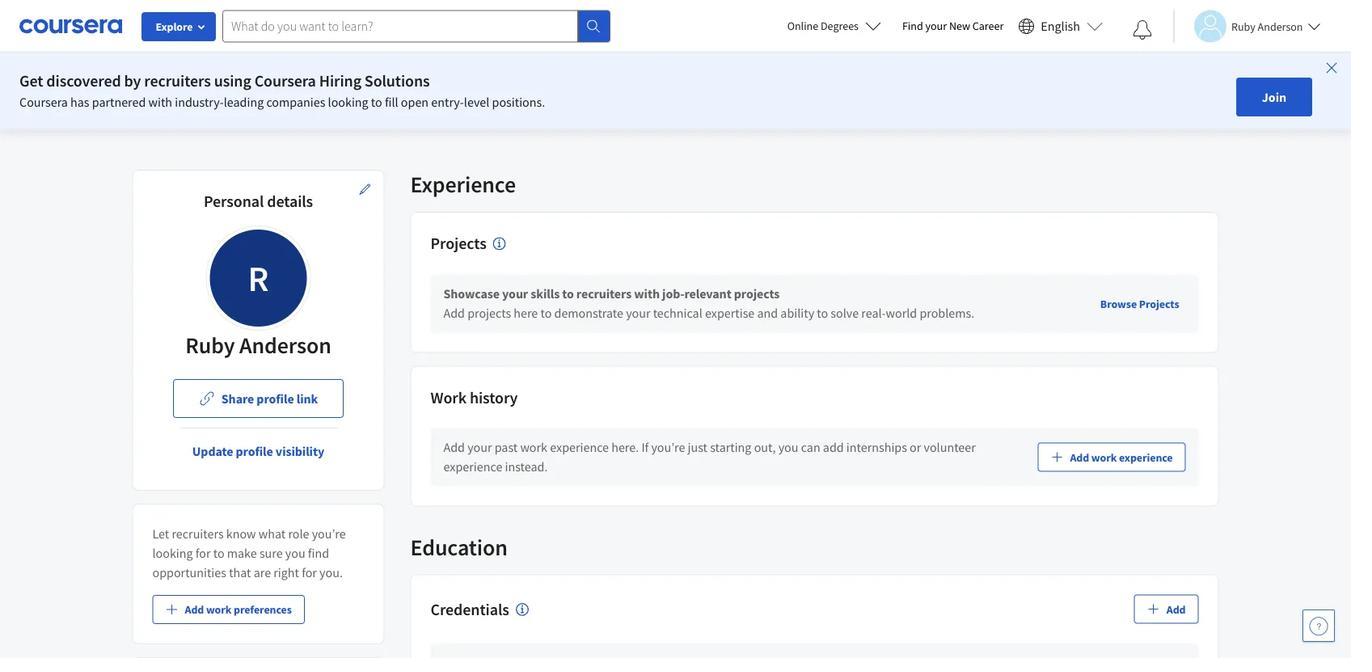 Task type: locate. For each thing, give the bounding box(es) containing it.
1 vertical spatial coursera
[[19, 94, 68, 110]]

credentials
[[431, 599, 509, 620]]

profile for share
[[257, 391, 294, 407]]

work inside button
[[206, 603, 232, 617]]

coursera down get
[[19, 94, 68, 110]]

join button
[[1237, 78, 1313, 116]]

0 horizontal spatial with
[[148, 94, 172, 110]]

new
[[950, 19, 971, 33]]

experience
[[550, 440, 609, 456], [1119, 450, 1173, 465], [444, 459, 503, 475]]

to left make
[[213, 545, 225, 561]]

0 vertical spatial profile
[[257, 391, 294, 407]]

projects left information about the projects section icon
[[431, 233, 487, 254]]

looking down hiring
[[328, 94, 369, 110]]

0 vertical spatial you're
[[652, 440, 685, 456]]

r button
[[206, 226, 311, 331]]

1 horizontal spatial anderson
[[1258, 19, 1304, 34]]

out,
[[754, 440, 776, 456]]

recruiters inside showcase your skills to recruiters with job-relevant projects add projects here to demonstrate your technical expertise and ability to solve real-world problems.
[[577, 286, 632, 302]]

online degrees
[[788, 19, 859, 33]]

add
[[444, 306, 465, 322], [444, 440, 465, 456], [1070, 450, 1090, 465], [1167, 602, 1186, 617], [185, 603, 204, 617]]

0 vertical spatial with
[[148, 94, 172, 110]]

profile
[[257, 391, 294, 407], [236, 443, 273, 459]]

find
[[308, 545, 329, 561]]

entry-
[[431, 94, 464, 110]]

experience inside button
[[1119, 450, 1173, 465]]

solutions
[[365, 71, 430, 91]]

0 vertical spatial ruby
[[1232, 19, 1256, 34]]

1 vertical spatial projects
[[468, 306, 511, 322]]

find your new career
[[903, 19, 1004, 33]]

anderson up the join button
[[1258, 19, 1304, 34]]

projects down showcase
[[468, 306, 511, 322]]

1 vertical spatial profile
[[236, 443, 273, 459]]

1 horizontal spatial you
[[779, 440, 799, 456]]

0 vertical spatial recruiters
[[144, 71, 211, 91]]

0 horizontal spatial ruby
[[185, 331, 235, 360]]

profile left link
[[257, 391, 294, 407]]

english
[[1041, 18, 1081, 34]]

projects inside "button"
[[1140, 297, 1180, 311]]

1 vertical spatial looking
[[152, 545, 193, 561]]

you're right if
[[652, 440, 685, 456]]

add inside button
[[185, 603, 204, 617]]

ruby up the join button
[[1232, 19, 1256, 34]]

0 vertical spatial ruby anderson
[[1232, 19, 1304, 34]]

you
[[779, 440, 799, 456], [285, 545, 305, 561]]

what
[[259, 526, 286, 542]]

your left technical
[[626, 306, 651, 322]]

visibility
[[276, 443, 325, 459]]

looking inside get discovered by recruiters using coursera hiring solutions coursera has partnered with industry-leading companies looking to fill open entry-level positions.
[[328, 94, 369, 110]]

link
[[297, 391, 318, 407]]

recruiters
[[144, 71, 211, 91], [577, 286, 632, 302], [172, 526, 224, 542]]

1 horizontal spatial projects
[[1140, 297, 1180, 311]]

None search field
[[222, 10, 611, 42]]

you're
[[652, 440, 685, 456], [312, 526, 346, 542]]

partnered
[[92, 94, 146, 110]]

projects right browse
[[1140, 297, 1180, 311]]

recruiters up industry-
[[144, 71, 211, 91]]

1 vertical spatial ruby anderson
[[185, 331, 331, 360]]

0 vertical spatial anderson
[[1258, 19, 1304, 34]]

using
[[214, 71, 251, 91]]

personal details
[[204, 191, 313, 212]]

0 horizontal spatial ruby anderson
[[185, 331, 331, 360]]

1 vertical spatial ruby
[[185, 331, 235, 360]]

update
[[192, 443, 233, 459]]

ruby anderson
[[1232, 19, 1304, 34], [185, 331, 331, 360]]

1 vertical spatial you're
[[312, 526, 346, 542]]

0 horizontal spatial you
[[285, 545, 305, 561]]

level
[[464, 94, 490, 110]]

with inside get discovered by recruiters using coursera hiring solutions coursera has partnered with industry-leading companies looking to fill open entry-level positions.
[[148, 94, 172, 110]]

you inside the let recruiters know what role you're looking for to make sure you find opportunities that are right for you.
[[285, 545, 305, 561]]

with left industry-
[[148, 94, 172, 110]]

real-
[[862, 306, 886, 322]]

browse projects button
[[1094, 289, 1186, 318]]

showcase
[[444, 286, 500, 302]]

discovered
[[46, 71, 121, 91]]

1 horizontal spatial for
[[302, 565, 317, 581]]

recruiters inside get discovered by recruiters using coursera hiring solutions coursera has partnered with industry-leading companies looking to fill open entry-level positions.
[[144, 71, 211, 91]]

here.
[[612, 440, 639, 456]]

your
[[926, 19, 947, 33], [502, 286, 528, 302], [626, 306, 651, 322], [468, 440, 492, 456]]

work for add work preferences
[[206, 603, 232, 617]]

find your new career link
[[895, 16, 1012, 36]]

you.
[[320, 565, 343, 581]]

1 vertical spatial anderson
[[239, 331, 331, 360]]

recruiters right let
[[172, 526, 224, 542]]

to inside get discovered by recruiters using coursera hiring solutions coursera has partnered with industry-leading companies looking to fill open entry-level positions.
[[371, 94, 382, 110]]

details
[[267, 191, 313, 212]]

0 vertical spatial for
[[196, 545, 211, 561]]

looking down let
[[152, 545, 193, 561]]

1 horizontal spatial with
[[634, 286, 660, 302]]

1 vertical spatial projects
[[1140, 297, 1180, 311]]

for up opportunities
[[196, 545, 211, 561]]

looking
[[328, 94, 369, 110], [152, 545, 193, 561]]

add inside add your past work experience here. if you're just starting out, you can add internships or volunteer experience instead.
[[444, 440, 465, 456]]

ability
[[781, 306, 815, 322]]

0 horizontal spatial work
[[206, 603, 232, 617]]

fill
[[385, 94, 399, 110]]

expertise
[[705, 306, 755, 322]]

solve
[[831, 306, 859, 322]]

work history
[[431, 388, 518, 408]]

1 horizontal spatial you're
[[652, 440, 685, 456]]

with
[[148, 94, 172, 110], [634, 286, 660, 302]]

work inside button
[[1092, 450, 1117, 465]]

information about credentials section image
[[516, 604, 529, 616]]

your inside add your past work experience here. if you're just starting out, you can add internships or volunteer experience instead.
[[468, 440, 492, 456]]

your right find on the top
[[926, 19, 947, 33]]

anderson
[[1258, 19, 1304, 34], [239, 331, 331, 360]]

anderson up share profile link
[[239, 331, 331, 360]]

history
[[470, 388, 518, 408]]

0 horizontal spatial looking
[[152, 545, 193, 561]]

get
[[19, 71, 43, 91]]

recruiters up demonstrate
[[577, 286, 632, 302]]

ruby up "share"
[[185, 331, 235, 360]]

2 horizontal spatial work
[[1092, 450, 1117, 465]]

profile right update
[[236, 443, 273, 459]]

and
[[758, 306, 778, 322]]

sure
[[260, 545, 283, 561]]

2 vertical spatial recruiters
[[172, 526, 224, 542]]

your left past at the bottom left of page
[[468, 440, 492, 456]]

add work preferences button
[[152, 595, 305, 624]]

1 vertical spatial you
[[285, 545, 305, 561]]

0 vertical spatial coursera
[[255, 71, 316, 91]]

you inside add your past work experience here. if you're just starting out, you can add internships or volunteer experience instead.
[[779, 440, 799, 456]]

add for add work preferences
[[185, 603, 204, 617]]

add work experience button
[[1038, 443, 1186, 472]]

1 vertical spatial recruiters
[[577, 286, 632, 302]]

anderson inside popup button
[[1258, 19, 1304, 34]]

0 vertical spatial you
[[779, 440, 799, 456]]

1 horizontal spatial ruby
[[1232, 19, 1256, 34]]

past
[[495, 440, 518, 456]]

industry-
[[175, 94, 224, 110]]

online
[[788, 19, 819, 33]]

for
[[196, 545, 211, 561], [302, 565, 317, 581]]

you're inside the let recruiters know what role you're looking for to make sure you find opportunities that are right for you.
[[312, 526, 346, 542]]

demonstrate
[[555, 306, 624, 322]]

0 horizontal spatial for
[[196, 545, 211, 561]]

ruby anderson up share profile link button
[[185, 331, 331, 360]]

profile for update
[[236, 443, 273, 459]]

with left job-
[[634, 286, 660, 302]]

profile inside share profile link button
[[257, 391, 294, 407]]

you down role
[[285, 545, 305, 561]]

coursera image
[[19, 13, 122, 39]]

your for to
[[502, 286, 528, 302]]

help center image
[[1310, 616, 1329, 636]]

to
[[371, 94, 382, 110], [562, 286, 574, 302], [541, 306, 552, 322], [817, 306, 828, 322], [213, 545, 225, 561]]

0 horizontal spatial projects
[[468, 306, 511, 322]]

1 vertical spatial for
[[302, 565, 317, 581]]

projects up and
[[734, 286, 780, 302]]

ruby inside popup button
[[1232, 19, 1256, 34]]

projects
[[431, 233, 487, 254], [1140, 297, 1180, 311]]

profile inside update profile visibility button
[[236, 443, 273, 459]]

1 horizontal spatial ruby anderson
[[1232, 19, 1304, 34]]

r
[[248, 256, 269, 301]]

1 vertical spatial with
[[634, 286, 660, 302]]

0 vertical spatial looking
[[328, 94, 369, 110]]

to right skills
[[562, 286, 574, 302]]

for down find
[[302, 565, 317, 581]]

0 horizontal spatial coursera
[[19, 94, 68, 110]]

browse
[[1101, 297, 1137, 311]]

2 horizontal spatial experience
[[1119, 450, 1173, 465]]

0 horizontal spatial you're
[[312, 526, 346, 542]]

1 horizontal spatial coursera
[[255, 71, 316, 91]]

to inside the let recruiters know what role you're looking for to make sure you find opportunities that are right for you.
[[213, 545, 225, 561]]

you left can
[[779, 440, 799, 456]]

ruby
[[1232, 19, 1256, 34], [185, 331, 235, 360]]

here
[[514, 306, 538, 322]]

1 horizontal spatial work
[[520, 440, 548, 456]]

role
[[288, 526, 309, 542]]

add for add work experience
[[1070, 450, 1090, 465]]

you're up find
[[312, 526, 346, 542]]

1 horizontal spatial looking
[[328, 94, 369, 110]]

volunteer
[[924, 440, 976, 456]]

0 vertical spatial projects
[[734, 286, 780, 302]]

to left fill
[[371, 94, 382, 110]]

0 horizontal spatial projects
[[431, 233, 487, 254]]

coursera up companies
[[255, 71, 316, 91]]

ruby anderson up the join button
[[1232, 19, 1304, 34]]

your up 'here' at the top
[[502, 286, 528, 302]]

work inside add your past work experience here. if you're just starting out, you can add internships or volunteer experience instead.
[[520, 440, 548, 456]]



Task type: describe. For each thing, give the bounding box(es) containing it.
your for career
[[926, 19, 947, 33]]

share
[[221, 391, 254, 407]]

add inside showcase your skills to recruiters with job-relevant projects add projects here to demonstrate your technical expertise and ability to solve real-world problems.
[[444, 306, 465, 322]]

looking inside the let recruiters know what role you're looking for to make sure you find opportunities that are right for you.
[[152, 545, 193, 561]]

right
[[274, 565, 299, 581]]

by
[[124, 71, 141, 91]]

that
[[229, 565, 251, 581]]

explore
[[156, 19, 193, 34]]

job-
[[663, 286, 685, 302]]

recruiters inside the let recruiters know what role you're looking for to make sure you find opportunities that are right for you.
[[172, 526, 224, 542]]

know
[[226, 526, 256, 542]]

0 vertical spatial projects
[[431, 233, 487, 254]]

degrees
[[821, 19, 859, 33]]

skills
[[531, 286, 560, 302]]

internships
[[847, 440, 908, 456]]

update profile visibility button
[[179, 432, 337, 471]]

get discovered by recruiters using coursera hiring solutions coursera has partnered with industry-leading companies looking to fill open entry-level positions.
[[19, 71, 545, 110]]

or
[[910, 440, 922, 456]]

your for work
[[468, 440, 492, 456]]

to left solve
[[817, 306, 828, 322]]

add work experience
[[1070, 450, 1173, 465]]

0 horizontal spatial experience
[[444, 459, 503, 475]]

if
[[642, 440, 649, 456]]

add work preferences
[[185, 603, 292, 617]]

with inside showcase your skills to recruiters with job-relevant projects add projects here to demonstrate your technical expertise and ability to solve real-world problems.
[[634, 286, 660, 302]]

opportunities
[[152, 565, 226, 581]]

1 horizontal spatial experience
[[550, 440, 609, 456]]

problems.
[[920, 306, 975, 322]]

What do you want to learn? text field
[[222, 10, 578, 42]]

english button
[[1012, 0, 1110, 53]]

world
[[886, 306, 917, 322]]

let
[[152, 526, 169, 542]]

to down skills
[[541, 306, 552, 322]]

career
[[973, 19, 1004, 33]]

update profile visibility
[[192, 443, 325, 459]]

explore button
[[142, 12, 216, 41]]

make
[[227, 545, 257, 561]]

instead.
[[505, 459, 548, 475]]

you for sure
[[285, 545, 305, 561]]

you're inside add your past work experience here. if you're just starting out, you can add internships or volunteer experience instead.
[[652, 440, 685, 456]]

technical
[[653, 306, 703, 322]]

add your past work experience here. if you're just starting out, you can add internships or volunteer experience instead.
[[444, 440, 976, 475]]

has
[[70, 94, 89, 110]]

experience
[[411, 170, 516, 199]]

share profile link button
[[173, 379, 344, 418]]

show notifications image
[[1133, 20, 1153, 40]]

open
[[401, 94, 429, 110]]

ruby anderson button
[[1174, 10, 1321, 42]]

work for add work experience
[[1092, 450, 1117, 465]]

online degrees button
[[775, 8, 895, 44]]

add
[[823, 440, 844, 456]]

add for add your past work experience here. if you're just starting out, you can add internships or volunteer experience instead.
[[444, 440, 465, 456]]

hiring
[[319, 71, 362, 91]]

share profile link
[[221, 391, 318, 407]]

0 horizontal spatial anderson
[[239, 331, 331, 360]]

let recruiters know what role you're looking for to make sure you find opportunities that are right for you.
[[152, 526, 346, 581]]

companies
[[266, 94, 325, 110]]

join
[[1263, 89, 1287, 105]]

showcase your skills to recruiters with job-relevant projects add projects here to demonstrate your technical expertise and ability to solve real-world problems.
[[444, 286, 975, 322]]

just
[[688, 440, 708, 456]]

can
[[801, 440, 821, 456]]

edit personal details. image
[[359, 183, 372, 196]]

1 horizontal spatial projects
[[734, 286, 780, 302]]

personal
[[204, 191, 264, 212]]

relevant
[[685, 286, 732, 302]]

browse projects
[[1101, 297, 1180, 311]]

positions.
[[492, 94, 545, 110]]

starting
[[710, 440, 752, 456]]

ruby anderson inside popup button
[[1232, 19, 1304, 34]]

information about the projects section image
[[493, 238, 506, 251]]

preferences
[[234, 603, 292, 617]]

education
[[411, 533, 508, 562]]

are
[[254, 565, 271, 581]]

add button
[[1135, 595, 1199, 624]]

work
[[431, 388, 467, 408]]

leading
[[224, 94, 264, 110]]

find
[[903, 19, 924, 33]]

you for out,
[[779, 440, 799, 456]]



Task type: vqa. For each thing, say whether or not it's contained in the screenshot.
the 'work'
yes



